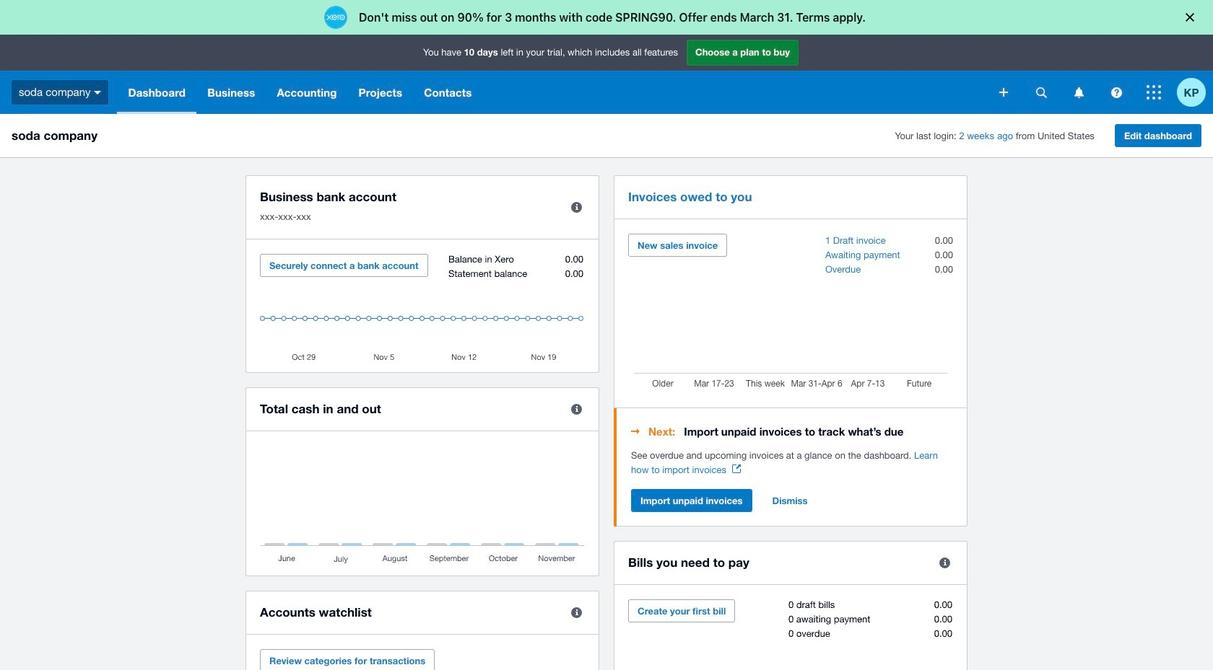 Task type: describe. For each thing, give the bounding box(es) containing it.
0 horizontal spatial svg image
[[1036, 87, 1047, 98]]

1 horizontal spatial svg image
[[1147, 85, 1161, 100]]

empty state of the bills widget with a 'create your first bill' button and an unpopulated column graph. image
[[628, 600, 953, 671]]



Task type: vqa. For each thing, say whether or not it's contained in the screenshot.
menu
no



Task type: locate. For each thing, give the bounding box(es) containing it.
empty state bank feed widget with a tooltip explaining the feature. includes a 'securely connect a bank account' button and a data-less flat line graph marking four weekly dates, indicating future account balance tracking. image
[[260, 254, 585, 362]]

empty state widget for the total cash in and out feature, displaying a column graph summarising bank transaction data as total money in versus total money out across all connected bank accounts, enabling a visual comparison of the two amounts. image
[[260, 446, 585, 565]]

panel body document
[[631, 449, 953, 478], [631, 449, 953, 478]]

svg image
[[1074, 87, 1083, 98], [1111, 87, 1122, 98], [999, 88, 1008, 97], [94, 91, 101, 94]]

banner
[[0, 35, 1213, 114]]

opens in a new tab image
[[732, 465, 741, 474]]

heading
[[631, 423, 953, 440]]

dialog
[[0, 0, 1213, 35]]

svg image
[[1147, 85, 1161, 100], [1036, 87, 1047, 98]]



